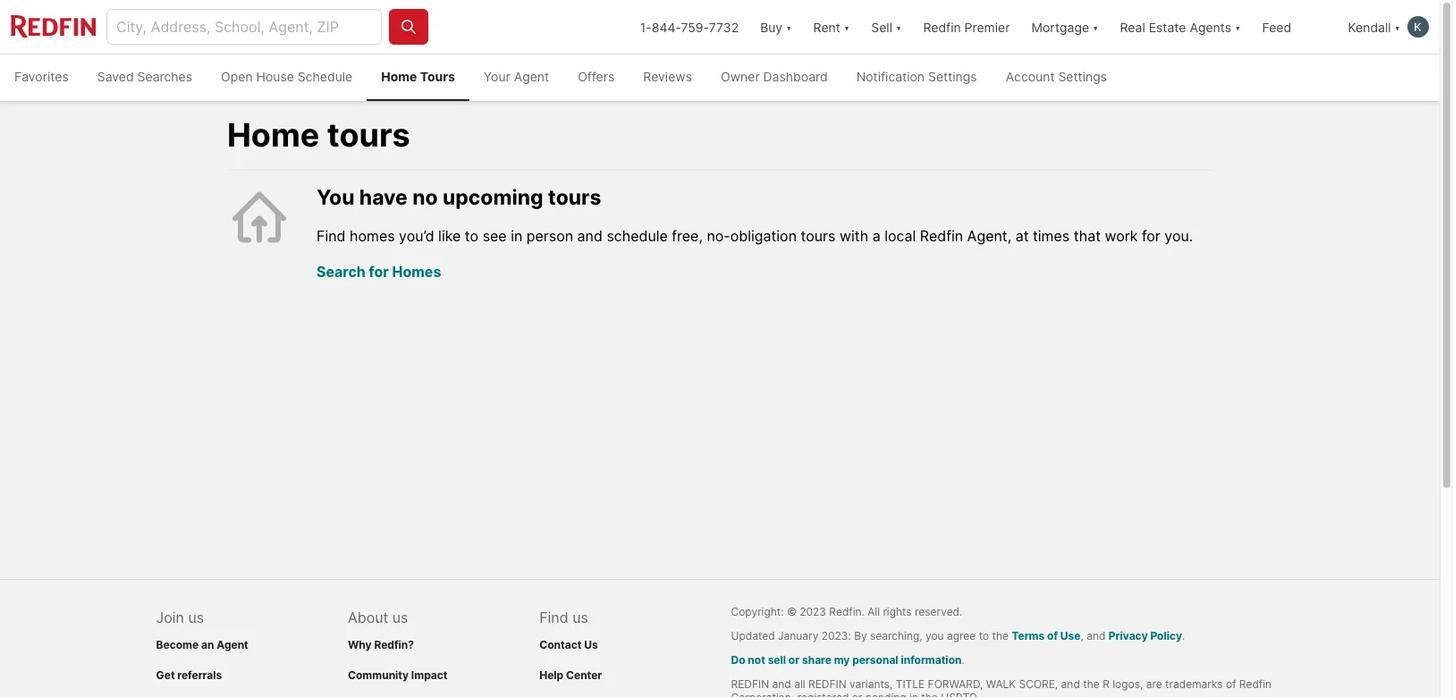 Task type: locate. For each thing, give the bounding box(es) containing it.
redfin down share at the right of page
[[809, 678, 847, 691]]

terms of use link
[[1012, 630, 1081, 643]]

▾ for sell ▾
[[896, 19, 902, 34]]

agent
[[514, 69, 549, 84], [217, 639, 248, 652]]

in
[[511, 227, 523, 245], [910, 691, 919, 698]]

notification
[[857, 69, 925, 84]]

6 ▾ from the left
[[1395, 19, 1401, 34]]

▾ for rent ▾
[[844, 19, 850, 34]]

find
[[317, 227, 346, 245], [540, 609, 569, 627]]

personal
[[853, 654, 899, 667]]

rent
[[814, 19, 841, 34]]

1 vertical spatial find
[[540, 609, 569, 627]]

2 us from the left
[[392, 609, 408, 627]]

1 horizontal spatial .
[[1183, 630, 1186, 643]]

0 horizontal spatial redfin
[[731, 678, 769, 691]]

1 ▾ from the left
[[786, 19, 792, 34]]

buy ▾ button
[[750, 0, 803, 54]]

2 horizontal spatial us
[[573, 609, 588, 627]]

0 horizontal spatial or
[[789, 654, 800, 667]]

settings for notification settings
[[928, 69, 977, 84]]

variants,
[[850, 678, 893, 691]]

0 horizontal spatial for
[[369, 263, 389, 281]]

rent ▾
[[814, 19, 850, 34]]

do not sell or share my personal information link
[[731, 654, 962, 667]]

home left tours
[[381, 69, 417, 84]]

or left pending
[[852, 691, 863, 698]]

1 settings from the left
[[928, 69, 977, 84]]

1 vertical spatial agent
[[217, 639, 248, 652]]

owner dashboard
[[721, 69, 828, 84]]

us
[[188, 609, 204, 627], [392, 609, 408, 627], [573, 609, 588, 627]]

3 ▾ from the left
[[896, 19, 902, 34]]

agent right an
[[217, 639, 248, 652]]

terms
[[1012, 630, 1045, 643]]

mortgage ▾
[[1032, 19, 1099, 34]]

settings right 'account'
[[1059, 69, 1107, 84]]

submit search image
[[400, 18, 418, 36]]

agree
[[947, 630, 976, 643]]

1 redfin from the left
[[731, 678, 769, 691]]

▾ right mortgage
[[1093, 19, 1099, 34]]

do not sell or share my personal information .
[[731, 654, 965, 667]]

the left uspto.
[[922, 691, 938, 698]]

1 horizontal spatial agent
[[514, 69, 549, 84]]

2 ▾ from the left
[[844, 19, 850, 34]]

help center button
[[540, 669, 602, 682]]

tours up person
[[548, 185, 601, 210]]

0 vertical spatial find
[[317, 227, 346, 245]]

of right trademarks
[[1226, 678, 1237, 691]]

offers
[[578, 69, 615, 84]]

1 horizontal spatial or
[[852, 691, 863, 698]]

in right see
[[511, 227, 523, 245]]

the left the terms
[[992, 630, 1009, 643]]

search for homes
[[317, 263, 441, 281]]

0 vertical spatial tours
[[327, 115, 410, 155]]

owner
[[721, 69, 760, 84]]

of left use
[[1047, 630, 1058, 643]]

homes
[[350, 227, 395, 245]]

or right sell
[[789, 654, 800, 667]]

title
[[896, 678, 925, 691]]

1 horizontal spatial in
[[910, 691, 919, 698]]

▾ right rent
[[844, 19, 850, 34]]

home down house
[[227, 115, 320, 155]]

to right like
[[465, 227, 479, 245]]

saved searches
[[97, 69, 192, 84]]

buy
[[760, 19, 783, 34]]

january
[[778, 630, 819, 643]]

search
[[317, 263, 366, 281]]

see
[[483, 227, 507, 245]]

get
[[156, 669, 175, 682]]

2 redfin from the left
[[809, 678, 847, 691]]

get referrals
[[156, 669, 222, 682]]

1 horizontal spatial redfin
[[809, 678, 847, 691]]

redfin left premier
[[923, 19, 961, 34]]

find for find us
[[540, 609, 569, 627]]

1 vertical spatial .
[[962, 654, 965, 667]]

▾ for kendall ▾
[[1395, 19, 1401, 34]]

1 vertical spatial in
[[910, 691, 919, 698]]

us right the join at bottom left
[[188, 609, 204, 627]]

1 vertical spatial of
[[1226, 678, 1237, 691]]

person
[[527, 227, 573, 245]]

1 vertical spatial to
[[979, 630, 989, 643]]

account settings
[[1006, 69, 1107, 84]]

1 horizontal spatial of
[[1226, 678, 1237, 691]]

1 horizontal spatial home
[[381, 69, 417, 84]]

us
[[584, 639, 598, 652]]

redfin
[[731, 678, 769, 691], [809, 678, 847, 691]]

1 vertical spatial home
[[227, 115, 320, 155]]

redfin inside redfin and all redfin variants, title forward, walk score, and the r logos, are trademarks of redfin corporation, registered or pending in the uspto.
[[1240, 678, 1272, 691]]

real
[[1120, 19, 1146, 34]]

contact us
[[540, 639, 598, 652]]

0 horizontal spatial find
[[317, 227, 346, 245]]

redfin right local
[[920, 227, 963, 245]]

1-844-759-7732 link
[[640, 19, 739, 34]]

2 horizontal spatial tours
[[801, 227, 836, 245]]

tours left with
[[801, 227, 836, 245]]

1 vertical spatial or
[[852, 691, 863, 698]]

buy ▾ button
[[760, 0, 792, 54]]

like
[[438, 227, 461, 245]]

0 vertical spatial of
[[1047, 630, 1058, 643]]

referrals
[[177, 669, 222, 682]]

for down homes
[[369, 263, 389, 281]]

the
[[992, 630, 1009, 643], [1083, 678, 1100, 691], [922, 691, 938, 698]]

5 ▾ from the left
[[1235, 19, 1241, 34]]

for left the you.
[[1142, 227, 1161, 245]]

1 horizontal spatial find
[[540, 609, 569, 627]]

2 settings from the left
[[1059, 69, 1107, 84]]

0 horizontal spatial to
[[465, 227, 479, 245]]

find up contact
[[540, 609, 569, 627]]

0 horizontal spatial home
[[227, 115, 320, 155]]

have
[[359, 185, 408, 210]]

sell ▾
[[871, 19, 902, 34]]

notification settings link
[[842, 55, 992, 101]]

us up redfin?
[[392, 609, 408, 627]]

▾ right agents
[[1235, 19, 1241, 34]]

or
[[789, 654, 800, 667], [852, 691, 863, 698]]

. down agree
[[962, 654, 965, 667]]

all
[[868, 606, 880, 619]]

1 horizontal spatial settings
[[1059, 69, 1107, 84]]

times
[[1033, 227, 1070, 245]]

not
[[748, 654, 766, 667]]

redfin right trademarks
[[1240, 678, 1272, 691]]

owner dashboard link
[[707, 55, 842, 101]]

of inside redfin and all redfin variants, title forward, walk score, and the r logos, are trademarks of redfin corporation, registered or pending in the uspto.
[[1226, 678, 1237, 691]]

1 us from the left
[[188, 609, 204, 627]]

1 horizontal spatial us
[[392, 609, 408, 627]]

to
[[465, 227, 479, 245], [979, 630, 989, 643]]

0 horizontal spatial settings
[[928, 69, 977, 84]]

us for join us
[[188, 609, 204, 627]]

get referrals button
[[156, 669, 222, 682]]

to right agree
[[979, 630, 989, 643]]

agent right your
[[514, 69, 549, 84]]

with
[[840, 227, 869, 245]]

updated
[[731, 630, 775, 643]]

0 horizontal spatial us
[[188, 609, 204, 627]]

▾ left user photo
[[1395, 19, 1401, 34]]

sell
[[768, 654, 786, 667]]

home inside home tours link
[[381, 69, 417, 84]]

pending
[[866, 691, 907, 698]]

▾ for mortgage ▾
[[1093, 19, 1099, 34]]

feed button
[[1252, 0, 1338, 54]]

7732
[[709, 19, 739, 34]]

▾ right buy
[[786, 19, 792, 34]]

use
[[1061, 630, 1081, 643]]

you.
[[1165, 227, 1193, 245]]

sell
[[871, 19, 893, 34]]

tours
[[327, 115, 410, 155], [548, 185, 601, 210], [801, 227, 836, 245]]

3 us from the left
[[573, 609, 588, 627]]

house
[[256, 69, 294, 84]]

redfin premier button
[[913, 0, 1021, 54]]

©
[[787, 606, 797, 619]]

or inside redfin and all redfin variants, title forward, walk score, and the r logos, are trademarks of redfin corporation, registered or pending in the uspto.
[[852, 691, 863, 698]]

rent ▾ button
[[803, 0, 861, 54]]

0 horizontal spatial agent
[[217, 639, 248, 652]]

0 vertical spatial .
[[1183, 630, 1186, 643]]

0 vertical spatial redfin
[[923, 19, 961, 34]]

offers link
[[564, 55, 629, 101]]

1 horizontal spatial for
[[1142, 227, 1161, 245]]

your agent
[[484, 69, 549, 84]]

▾ right sell at the top of the page
[[896, 19, 902, 34]]

us up us at the bottom of page
[[573, 609, 588, 627]]

privacy policy link
[[1109, 630, 1183, 643]]

your
[[484, 69, 511, 84]]

2 horizontal spatial the
[[1083, 678, 1100, 691]]

in right pending
[[910, 691, 919, 698]]

4 ▾ from the left
[[1093, 19, 1099, 34]]

redfin down not
[[731, 678, 769, 691]]

account settings link
[[992, 55, 1122, 101]]

that
[[1074, 227, 1101, 245]]

the left the r
[[1083, 678, 1100, 691]]

settings down redfin premier button
[[928, 69, 977, 84]]

2 vertical spatial redfin
[[1240, 678, 1272, 691]]

1 vertical spatial tours
[[548, 185, 601, 210]]

contact us button
[[540, 639, 598, 652]]

. up trademarks
[[1183, 630, 1186, 643]]

0 vertical spatial or
[[789, 654, 800, 667]]

0 vertical spatial in
[[511, 227, 523, 245]]

tours up have
[[327, 115, 410, 155]]

find up search
[[317, 227, 346, 245]]

settings
[[928, 69, 977, 84], [1059, 69, 1107, 84]]

0 horizontal spatial of
[[1047, 630, 1058, 643]]

0 vertical spatial home
[[381, 69, 417, 84]]



Task type: describe. For each thing, give the bounding box(es) containing it.
local
[[885, 227, 916, 245]]

▾ inside dropdown button
[[1235, 19, 1241, 34]]

about us
[[348, 609, 408, 627]]

settings for account settings
[[1059, 69, 1107, 84]]

free,
[[672, 227, 703, 245]]

0 horizontal spatial tours
[[327, 115, 410, 155]]

no-
[[707, 227, 730, 245]]

estate
[[1149, 19, 1187, 34]]

us for about us
[[392, 609, 408, 627]]

share
[[802, 654, 832, 667]]

home tours
[[227, 115, 410, 155]]

premier
[[965, 19, 1010, 34]]

become
[[156, 639, 199, 652]]

and right ,
[[1087, 630, 1106, 643]]

help
[[540, 669, 564, 682]]

logos,
[[1113, 678, 1143, 691]]

join
[[156, 609, 184, 627]]

searching,
[[870, 630, 923, 643]]

why redfin? button
[[348, 639, 414, 652]]

a
[[873, 227, 881, 245]]

1 horizontal spatial to
[[979, 630, 989, 643]]

0 vertical spatial for
[[1142, 227, 1161, 245]]

uspto.
[[941, 691, 980, 698]]

forward,
[[928, 678, 983, 691]]

about
[[348, 609, 388, 627]]

real estate agents ▾
[[1120, 19, 1241, 34]]

open house schedule
[[221, 69, 353, 84]]

community
[[348, 669, 409, 682]]

1 horizontal spatial tours
[[548, 185, 601, 210]]

home tours
[[381, 69, 455, 84]]

dashboard
[[763, 69, 828, 84]]

reviews link
[[629, 55, 707, 101]]

redfin.
[[829, 606, 865, 619]]

City, Address, School, Agent, ZIP search field
[[106, 9, 382, 45]]

upcoming
[[443, 185, 543, 210]]

us for find us
[[573, 609, 588, 627]]

home tours link
[[367, 55, 469, 101]]

information
[[901, 654, 962, 667]]

0 horizontal spatial .
[[962, 654, 965, 667]]

tours
[[420, 69, 455, 84]]

join us
[[156, 609, 204, 627]]

and left all
[[772, 678, 791, 691]]

mortgage
[[1032, 19, 1090, 34]]

real estate agents ▾ link
[[1120, 0, 1241, 54]]

homes
[[392, 263, 441, 281]]

community impact
[[348, 669, 448, 682]]

agents
[[1190, 19, 1232, 34]]

in inside redfin and all redfin variants, title forward, walk score, and the r logos, are trademarks of redfin corporation, registered or pending in the uspto.
[[910, 691, 919, 698]]

user photo image
[[1408, 16, 1429, 38]]

redfin inside button
[[923, 19, 961, 34]]

find us
[[540, 609, 588, 627]]

2023:
[[822, 630, 851, 643]]

you'd
[[399, 227, 434, 245]]

updated january 2023: by searching, you agree to the terms of use , and privacy policy .
[[731, 630, 1186, 643]]

2023
[[800, 606, 826, 619]]

rent ▾ button
[[814, 0, 850, 54]]

why redfin?
[[348, 639, 414, 652]]

and right person
[[577, 227, 603, 245]]

at
[[1016, 227, 1029, 245]]

find homes you'd like to see in person and schedule free, no-obligation tours with a local redfin agent, at times that work for you.
[[317, 227, 1193, 245]]

real estate agents ▾ button
[[1110, 0, 1252, 54]]

policy
[[1151, 630, 1183, 643]]

walk
[[986, 678, 1016, 691]]

trademarks
[[1166, 678, 1223, 691]]

community impact button
[[348, 669, 448, 682]]

redfin and all redfin variants, title forward, walk score, and the r logos, are trademarks of redfin corporation, registered or pending in the uspto.
[[731, 678, 1272, 698]]

open house schedule link
[[207, 55, 367, 101]]

▾ for buy ▾
[[786, 19, 792, 34]]

0 vertical spatial to
[[465, 227, 479, 245]]

0 horizontal spatial the
[[922, 691, 938, 698]]

1 vertical spatial for
[[369, 263, 389, 281]]

do
[[731, 654, 746, 667]]

open
[[221, 69, 253, 84]]

redfin?
[[374, 639, 414, 652]]

buy ▾
[[760, 19, 792, 34]]

home for home tours
[[227, 115, 320, 155]]

help center
[[540, 669, 602, 682]]

schedule
[[607, 227, 668, 245]]

1 horizontal spatial the
[[992, 630, 1009, 643]]

center
[[566, 669, 602, 682]]

by
[[854, 630, 867, 643]]

find for find homes you'd like to see in person and schedule free, no-obligation tours with a local redfin agent, at times that work for you.
[[317, 227, 346, 245]]

0 horizontal spatial in
[[511, 227, 523, 245]]

privacy
[[1109, 630, 1148, 643]]

account
[[1006, 69, 1055, 84]]

mortgage ▾ button
[[1032, 0, 1099, 54]]

corporation,
[[731, 691, 795, 698]]

favorites link
[[0, 55, 83, 101]]

contact
[[540, 639, 582, 652]]

1 vertical spatial redfin
[[920, 227, 963, 245]]

become an agent
[[156, 639, 248, 652]]

and right score,
[[1061, 678, 1080, 691]]

agent,
[[967, 227, 1012, 245]]

registered
[[798, 691, 849, 698]]

reviews
[[643, 69, 692, 84]]

2 vertical spatial tours
[[801, 227, 836, 245]]

notification settings
[[857, 69, 977, 84]]

my
[[834, 654, 850, 667]]

home for home tours
[[381, 69, 417, 84]]

an
[[201, 639, 214, 652]]

kendall
[[1348, 19, 1391, 34]]

0 vertical spatial agent
[[514, 69, 549, 84]]

you
[[926, 630, 944, 643]]

kendall ▾
[[1348, 19, 1401, 34]]



Task type: vqa. For each thing, say whether or not it's contained in the screenshot.
Details.
no



